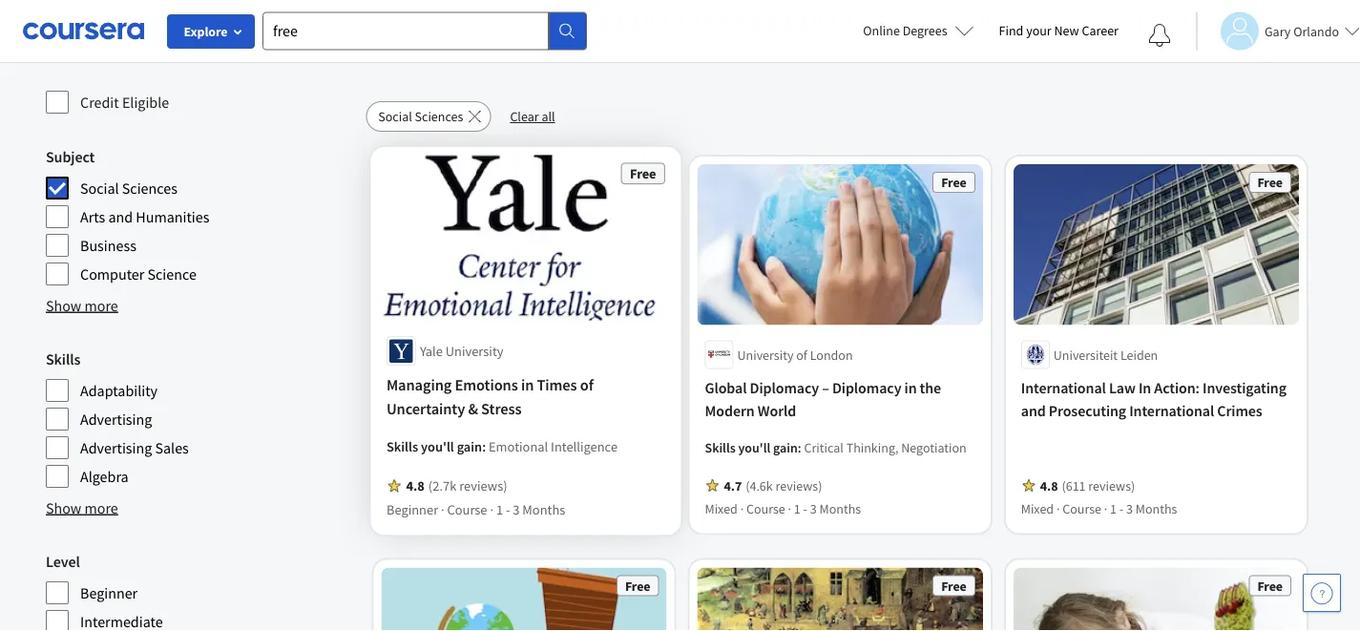 Task type: locate. For each thing, give the bounding box(es) containing it.
months for stress
[[522, 500, 565, 518]]

0 vertical spatial more
[[85, 296, 118, 315]]

3 down 4.8 (611 reviews)
[[1127, 500, 1133, 517]]

0 horizontal spatial 3
[[513, 500, 520, 518]]

1 show from the top
[[46, 296, 81, 315]]

1 horizontal spatial and
[[1021, 401, 1046, 420]]

and inside international law in action: investigating and prosecuting international crimes
[[1021, 401, 1046, 420]]

credit
[[80, 93, 119, 112]]

4.8 for mixed
[[1040, 477, 1058, 494]]

show more down algebra
[[46, 498, 118, 517]]

mixed · course · 1 - 3 months down 4.7 (4.6k reviews)
[[705, 500, 861, 517]]

2 reviews) from the left
[[1089, 477, 1135, 494]]

3 down 4.7 (4.6k reviews)
[[810, 500, 817, 517]]

orlando
[[1294, 22, 1339, 40]]

gain
[[457, 437, 482, 455], [773, 439, 798, 456]]

advertising down the adaptability
[[80, 410, 152, 429]]

social sciences
[[378, 108, 463, 125], [80, 179, 177, 198]]

2 show more button from the top
[[46, 496, 118, 519]]

None search field
[[263, 12, 587, 50]]

1 horizontal spatial gain
[[773, 439, 798, 456]]

1 mixed from the left
[[705, 500, 738, 517]]

0 vertical spatial show more button
[[46, 294, 118, 317]]

skills for &
[[386, 437, 418, 455]]

: for world
[[798, 439, 802, 456]]

1 horizontal spatial -
[[803, 500, 808, 517]]

1 horizontal spatial mixed · course · 1 - 3 months
[[1021, 500, 1178, 517]]

reviews) up beginner · course · 1 - 3 months
[[459, 477, 507, 494]]

1 down 4.8 (2.7k reviews)
[[496, 500, 503, 518]]

find your new career link
[[990, 19, 1128, 43]]

2 horizontal spatial course
[[1063, 500, 1102, 517]]

advertising for advertising
[[80, 410, 152, 429]]

beginner for beginner
[[80, 583, 138, 602]]

2 horizontal spatial reviews)
[[1089, 477, 1135, 494]]

advertising
[[80, 410, 152, 429], [80, 438, 152, 457]]

you'll
[[421, 437, 454, 455], [739, 439, 771, 456]]

and left prosecuting at the bottom
[[1021, 401, 1046, 420]]

beginner inside level "group"
[[80, 583, 138, 602]]

0 horizontal spatial 1
[[496, 500, 503, 518]]

4.8 left (611
[[1040, 477, 1058, 494]]

university up emotions
[[445, 342, 503, 360]]

social sciences inside button
[[378, 108, 463, 125]]

1 vertical spatial and
[[1021, 401, 1046, 420]]

- down 4.8 (2.7k reviews)
[[506, 500, 510, 518]]

: left critical
[[798, 439, 802, 456]]

2 horizontal spatial 3
[[1127, 500, 1133, 517]]

1 horizontal spatial :
[[798, 439, 802, 456]]

of right times
[[580, 375, 593, 395]]

(4.6k
[[746, 477, 773, 494]]

diplomacy right –
[[832, 378, 902, 397]]

1 vertical spatial social sciences
[[80, 179, 177, 198]]

mixed down 4.7
[[705, 500, 738, 517]]

skills down uncertainty
[[386, 437, 418, 455]]

online degrees button
[[848, 10, 990, 52]]

degrees
[[903, 22, 948, 39]]

0 horizontal spatial sciences
[[122, 179, 177, 198]]

social up arts
[[80, 179, 119, 198]]

1 horizontal spatial course
[[747, 500, 786, 517]]

4.7 (4.6k reviews)
[[724, 477, 822, 494]]

thinking,
[[847, 439, 899, 456]]

months for world
[[820, 500, 861, 517]]

0 vertical spatial and
[[108, 207, 133, 226]]

in left times
[[521, 375, 534, 395]]

0 horizontal spatial months
[[522, 500, 565, 518]]

in inside managing emotions in times of uncertainty & stress
[[521, 375, 534, 395]]

1 vertical spatial beginner
[[80, 583, 138, 602]]

3 reviews) from the left
[[459, 477, 507, 494]]

1 advertising from the top
[[80, 410, 152, 429]]

university
[[445, 342, 503, 360], [738, 346, 794, 363]]

1 horizontal spatial 1
[[794, 500, 801, 517]]

in left "the"
[[905, 378, 917, 397]]

course
[[747, 500, 786, 517], [1063, 500, 1102, 517], [447, 500, 487, 518]]

mixed · course · 1 - 3 months for (4.6k
[[705, 500, 861, 517]]

2 more from the top
[[85, 498, 118, 517]]

1 vertical spatial show
[[46, 498, 81, 517]]

and right arts
[[108, 207, 133, 226]]

course down 4.8 (611 reviews)
[[1063, 500, 1102, 517]]

2 horizontal spatial skills
[[705, 439, 736, 456]]

more for computer science
[[85, 296, 118, 315]]

1 vertical spatial more
[[85, 498, 118, 517]]

0 horizontal spatial social
[[80, 179, 119, 198]]

advertising up algebra
[[80, 438, 152, 457]]

for
[[494, 33, 527, 66]]

1 horizontal spatial mixed
[[1021, 500, 1054, 517]]

1 horizontal spatial in
[[905, 378, 917, 397]]

1 vertical spatial advertising
[[80, 438, 152, 457]]

- down 4.7 (4.6k reviews)
[[803, 500, 808, 517]]

show more down 'computer'
[[46, 296, 118, 315]]

social sciences button
[[366, 101, 491, 132]]

1 down 4.8 (611 reviews)
[[1110, 500, 1117, 517]]

social sciences up 'arts and humanities'
[[80, 179, 177, 198]]

sciences down 'results'
[[415, 108, 463, 125]]

1 horizontal spatial skills
[[386, 437, 418, 455]]

2 advertising from the top
[[80, 438, 152, 457]]

eligible
[[122, 93, 169, 112]]

0 horizontal spatial -
[[506, 500, 510, 518]]

reviews) for stress
[[459, 477, 507, 494]]

0 horizontal spatial diplomacy
[[750, 378, 819, 397]]

2 mixed from the left
[[1021, 500, 1054, 517]]

skills
[[46, 349, 80, 369], [386, 437, 418, 455], [705, 439, 736, 456]]

skills down "modern"
[[705, 439, 736, 456]]

course for stress
[[447, 500, 487, 518]]

1 horizontal spatial sciences
[[415, 108, 463, 125]]

course down (4.6k
[[747, 500, 786, 517]]

1 vertical spatial international
[[1130, 401, 1215, 420]]

1 horizontal spatial months
[[820, 500, 861, 517]]

0 vertical spatial show more
[[46, 296, 118, 315]]

sciences up 'arts and humanities'
[[122, 179, 177, 198]]

0 horizontal spatial in
[[521, 375, 534, 395]]

social sciences inside subject group
[[80, 179, 177, 198]]

0 vertical spatial international
[[1021, 378, 1106, 397]]

clear
[[510, 108, 539, 125]]

international down action:
[[1130, 401, 1215, 420]]

0 horizontal spatial mixed · course · 1 - 3 months
[[705, 500, 861, 517]]

new
[[1055, 22, 1079, 39]]

0 horizontal spatial skills
[[46, 349, 80, 369]]

show more button for computer science
[[46, 294, 118, 317]]

managing
[[386, 375, 452, 395]]

0 vertical spatial social
[[378, 108, 412, 125]]

0 horizontal spatial course
[[447, 500, 487, 518]]

level group
[[46, 550, 354, 631]]

2 show more from the top
[[46, 498, 118, 517]]

arts
[[80, 207, 105, 226]]

gain down world
[[773, 439, 798, 456]]

1 horizontal spatial social
[[378, 108, 412, 125]]

times
[[537, 375, 577, 395]]

2 mixed · course · 1 - 3 months from the left
[[1021, 500, 1178, 517]]

0 vertical spatial advertising
[[80, 410, 152, 429]]

1 vertical spatial sciences
[[122, 179, 177, 198]]

mixed
[[705, 500, 738, 517], [1021, 500, 1054, 517]]

gain for stress
[[457, 437, 482, 455]]

0 horizontal spatial international
[[1021, 378, 1106, 397]]

0 horizontal spatial reviews)
[[459, 477, 507, 494]]

more down 'computer'
[[85, 296, 118, 315]]

sciences
[[415, 108, 463, 125], [122, 179, 177, 198]]

show down 'computer'
[[46, 296, 81, 315]]

0 horizontal spatial you'll
[[421, 437, 454, 455]]

4.7
[[724, 477, 742, 494]]

0 vertical spatial sciences
[[415, 108, 463, 125]]

skills group
[[46, 348, 354, 489]]

mixed · course · 1 - 3 months
[[705, 500, 861, 517], [1021, 500, 1178, 517]]

0 horizontal spatial social sciences
[[80, 179, 177, 198]]

2 horizontal spatial months
[[1136, 500, 1178, 517]]

1 vertical spatial social
[[80, 179, 119, 198]]

diplomacy
[[750, 378, 819, 397], [832, 378, 902, 397]]

social inside button
[[378, 108, 412, 125]]

0 horizontal spatial of
[[580, 375, 593, 395]]

- for stress
[[506, 500, 510, 518]]

"free"
[[532, 33, 603, 66]]

beginner
[[386, 500, 438, 518], [80, 583, 138, 602]]

explore
[[184, 23, 228, 40]]

social sciences down 'results'
[[378, 108, 463, 125]]

diplomacy up world
[[750, 378, 819, 397]]

0 horizontal spatial :
[[482, 437, 486, 455]]

business
[[80, 236, 136, 255]]

0 horizontal spatial beginner
[[80, 583, 138, 602]]

1 down 4.7 (4.6k reviews)
[[794, 500, 801, 517]]

show
[[46, 296, 81, 315], [46, 498, 81, 517]]

university up global at the bottom right of page
[[738, 346, 794, 363]]

0 vertical spatial show
[[46, 296, 81, 315]]

3 for world
[[810, 500, 817, 517]]

2 show from the top
[[46, 498, 81, 517]]

0 vertical spatial of
[[796, 346, 808, 363]]

explore button
[[167, 14, 255, 49]]

in
[[521, 375, 534, 395], [905, 378, 917, 397]]

skills up the adaptability
[[46, 349, 80, 369]]

0 vertical spatial beginner
[[386, 500, 438, 518]]

show more button
[[46, 294, 118, 317], [46, 496, 118, 519]]

university of london
[[738, 346, 853, 363]]

537 results for "free"
[[366, 33, 603, 66]]

advertising for advertising sales
[[80, 438, 152, 457]]

1 vertical spatial show more button
[[46, 496, 118, 519]]

international up prosecuting at the bottom
[[1021, 378, 1106, 397]]

yale university
[[420, 342, 503, 360]]

4.8
[[1040, 477, 1058, 494], [406, 477, 424, 494]]

1 horizontal spatial social sciences
[[378, 108, 463, 125]]

1 reviews) from the left
[[776, 477, 822, 494]]

1 more from the top
[[85, 296, 118, 315]]

emotions
[[455, 375, 518, 395]]

beginner for beginner · course · 1 - 3 months
[[386, 500, 438, 518]]

1 horizontal spatial beginner
[[386, 500, 438, 518]]

1 vertical spatial show more
[[46, 498, 118, 517]]

show down algebra
[[46, 498, 81, 517]]

0 horizontal spatial mixed
[[705, 500, 738, 517]]

2 4.8 from the left
[[406, 477, 424, 494]]

1 horizontal spatial diplomacy
[[832, 378, 902, 397]]

reviews) right (4.6k
[[776, 477, 822, 494]]

subject
[[46, 147, 95, 166]]

–
[[822, 378, 829, 397]]

subject group
[[46, 145, 354, 286]]

·
[[741, 500, 744, 517], [788, 500, 792, 517], [1057, 500, 1060, 517], [1104, 500, 1108, 517], [441, 500, 444, 518], [490, 500, 493, 518]]

you'll down uncertainty
[[421, 437, 454, 455]]

sales
[[155, 438, 189, 457]]

0 vertical spatial social sciences
[[378, 108, 463, 125]]

4.8 left (2.7k on the bottom of page
[[406, 477, 424, 494]]

4.8 (611 reviews)
[[1040, 477, 1135, 494]]

show more button down 'computer'
[[46, 294, 118, 317]]

social down 537
[[378, 108, 412, 125]]

critical
[[804, 439, 844, 456]]

mixed · course · 1 - 3 months down 4.8 (611 reviews)
[[1021, 500, 1178, 517]]

0 horizontal spatial 4.8
[[406, 477, 424, 494]]

social inside subject group
[[80, 179, 119, 198]]

mixed for 4.7 (4.6k reviews)
[[705, 500, 738, 517]]

intelligence
[[551, 437, 618, 455]]

course down 4.8 (2.7k reviews)
[[447, 500, 487, 518]]

mixed for 4.8 (611 reviews)
[[1021, 500, 1054, 517]]

of
[[796, 346, 808, 363], [580, 375, 593, 395]]

1 for stress
[[496, 500, 503, 518]]

1 horizontal spatial 3
[[810, 500, 817, 517]]

sciences inside subject group
[[122, 179, 177, 198]]

months
[[820, 500, 861, 517], [1136, 500, 1178, 517], [522, 500, 565, 518]]

1 mixed · course · 1 - 3 months from the left
[[705, 500, 861, 517]]

prosecuting
[[1049, 401, 1127, 420]]

1 horizontal spatial university
[[738, 346, 794, 363]]

1 show more from the top
[[46, 296, 118, 315]]

show more button down algebra
[[46, 496, 118, 519]]

- down 4.8 (611 reviews)
[[1120, 500, 1124, 517]]

1 horizontal spatial you'll
[[739, 439, 771, 456]]

3 for stress
[[513, 500, 520, 518]]

1
[[794, 500, 801, 517], [1110, 500, 1117, 517], [496, 500, 503, 518]]

1 vertical spatial of
[[580, 375, 593, 395]]

1 horizontal spatial 4.8
[[1040, 477, 1058, 494]]

:
[[482, 437, 486, 455], [798, 439, 802, 456]]

0 horizontal spatial and
[[108, 207, 133, 226]]

1 show more button from the top
[[46, 294, 118, 317]]

: left emotional
[[482, 437, 486, 455]]

find your new career
[[999, 22, 1119, 39]]

1 horizontal spatial reviews)
[[776, 477, 822, 494]]

beginner · course · 1 - 3 months
[[386, 500, 565, 518]]

free
[[630, 165, 656, 182], [942, 174, 967, 191], [1258, 174, 1283, 191], [625, 577, 651, 594], [942, 577, 967, 594], [1258, 577, 1283, 594]]

1 4.8 from the left
[[1040, 477, 1058, 494]]

: for stress
[[482, 437, 486, 455]]

1 horizontal spatial international
[[1130, 401, 1215, 420]]

help center image
[[1311, 581, 1334, 604]]

gain down &
[[457, 437, 482, 455]]

social
[[378, 108, 412, 125], [80, 179, 119, 198]]

of left london
[[796, 346, 808, 363]]

more
[[85, 296, 118, 315], [85, 498, 118, 517]]

0 horizontal spatial university
[[445, 342, 503, 360]]

3 down emotional
[[513, 500, 520, 518]]

you'll up (4.6k
[[739, 439, 771, 456]]

world
[[758, 401, 796, 420]]

show notifications image
[[1149, 24, 1171, 47]]

0 horizontal spatial gain
[[457, 437, 482, 455]]

-
[[803, 500, 808, 517], [1120, 500, 1124, 517], [506, 500, 510, 518]]

more down algebra
[[85, 498, 118, 517]]

2 horizontal spatial -
[[1120, 500, 1124, 517]]

reviews) right (611
[[1089, 477, 1135, 494]]

mixed down 4.8 (611 reviews)
[[1021, 500, 1054, 517]]

gary orlando button
[[1196, 12, 1361, 50]]



Task type: vqa. For each thing, say whether or not it's contained in the screenshot.
the it in the Great course with great instructors. I really enjoyed learning about wireframes and lo-fi prototypes. Figma is a great program and it was nice to have personal instructors teaching you how to use it.
no



Task type: describe. For each thing, give the bounding box(es) containing it.
results
[[412, 33, 489, 66]]

What do you want to learn? text field
[[263, 12, 549, 50]]

online degrees
[[863, 22, 948, 39]]

reviews) for world
[[776, 477, 822, 494]]

your
[[1027, 22, 1052, 39]]

online
[[863, 22, 900, 39]]

skills inside group
[[46, 349, 80, 369]]

show more button for algebra
[[46, 496, 118, 519]]

credit eligible
[[80, 93, 169, 112]]

level
[[46, 552, 80, 571]]

all
[[542, 108, 555, 125]]

managing emotions in times of uncertainty & stress
[[386, 375, 593, 419]]

- for world
[[803, 500, 808, 517]]

adaptability
[[80, 381, 158, 400]]

global
[[705, 378, 747, 397]]

humanities
[[136, 207, 210, 226]]

global diplomacy – diplomacy in the modern world link
[[705, 376, 976, 422]]

the
[[920, 378, 942, 397]]

clear all
[[510, 108, 555, 125]]

global diplomacy – diplomacy in the modern world
[[705, 378, 942, 420]]

gain for world
[[773, 439, 798, 456]]

arts and humanities
[[80, 207, 210, 226]]

2 diplomacy from the left
[[832, 378, 902, 397]]

uncertainty
[[386, 399, 465, 419]]

gary orlando
[[1265, 22, 1339, 40]]

show more for algebra
[[46, 498, 118, 517]]

coursera image
[[23, 16, 144, 46]]

london
[[810, 346, 853, 363]]

universiteit leiden
[[1054, 346, 1158, 363]]

show for computer science
[[46, 296, 81, 315]]

537
[[366, 33, 407, 66]]

international law in action: investigating and prosecuting international crimes
[[1021, 378, 1287, 420]]

filter by
[[46, 34, 112, 58]]

modern
[[705, 401, 755, 420]]

career
[[1082, 22, 1119, 39]]

by
[[92, 34, 112, 58]]

of inside managing emotions in times of uncertainty & stress
[[580, 375, 593, 395]]

show more for computer science
[[46, 296, 118, 315]]

yale
[[420, 342, 443, 360]]

and inside subject group
[[108, 207, 133, 226]]

advertising sales
[[80, 438, 189, 457]]

in inside global diplomacy – diplomacy in the modern world
[[905, 378, 917, 397]]

sciences inside button
[[415, 108, 463, 125]]

(2.7k
[[428, 477, 456, 494]]

algebra
[[80, 467, 129, 486]]

gary
[[1265, 22, 1291, 40]]

computer
[[80, 264, 144, 284]]

negotiation
[[901, 439, 967, 456]]

you'll for &
[[421, 437, 454, 455]]

course for world
[[747, 500, 786, 517]]

more for algebra
[[85, 498, 118, 517]]

skills you'll gain : critical thinking, negotiation
[[705, 439, 967, 456]]

leiden
[[1121, 346, 1158, 363]]

stress
[[481, 399, 522, 419]]

in
[[1139, 378, 1152, 397]]

mixed · course · 1 - 3 months for (611
[[1021, 500, 1178, 517]]

find
[[999, 22, 1024, 39]]

emotional
[[489, 437, 548, 455]]

filter
[[46, 34, 89, 58]]

science
[[148, 264, 197, 284]]

(611
[[1062, 477, 1086, 494]]

international law in action: investigating and prosecuting international crimes link
[[1021, 376, 1292, 422]]

4.8 for beginner
[[406, 477, 424, 494]]

show for algebra
[[46, 498, 81, 517]]

skills for modern
[[705, 439, 736, 456]]

law
[[1109, 378, 1136, 397]]

1 diplomacy from the left
[[750, 378, 819, 397]]

computer science
[[80, 264, 197, 284]]

crimes
[[1218, 401, 1263, 420]]

1 horizontal spatial of
[[796, 346, 808, 363]]

skills you'll gain : emotional intelligence
[[386, 437, 618, 455]]

investigating
[[1203, 378, 1287, 397]]

4.8 (2.7k reviews)
[[406, 477, 507, 494]]

&
[[468, 399, 478, 419]]

managing emotions in times of uncertainty & stress link
[[386, 373, 665, 421]]

action:
[[1155, 378, 1200, 397]]

1 for world
[[794, 500, 801, 517]]

you'll for modern
[[739, 439, 771, 456]]

2 horizontal spatial 1
[[1110, 500, 1117, 517]]

clear all button
[[499, 101, 567, 132]]

universiteit
[[1054, 346, 1118, 363]]



